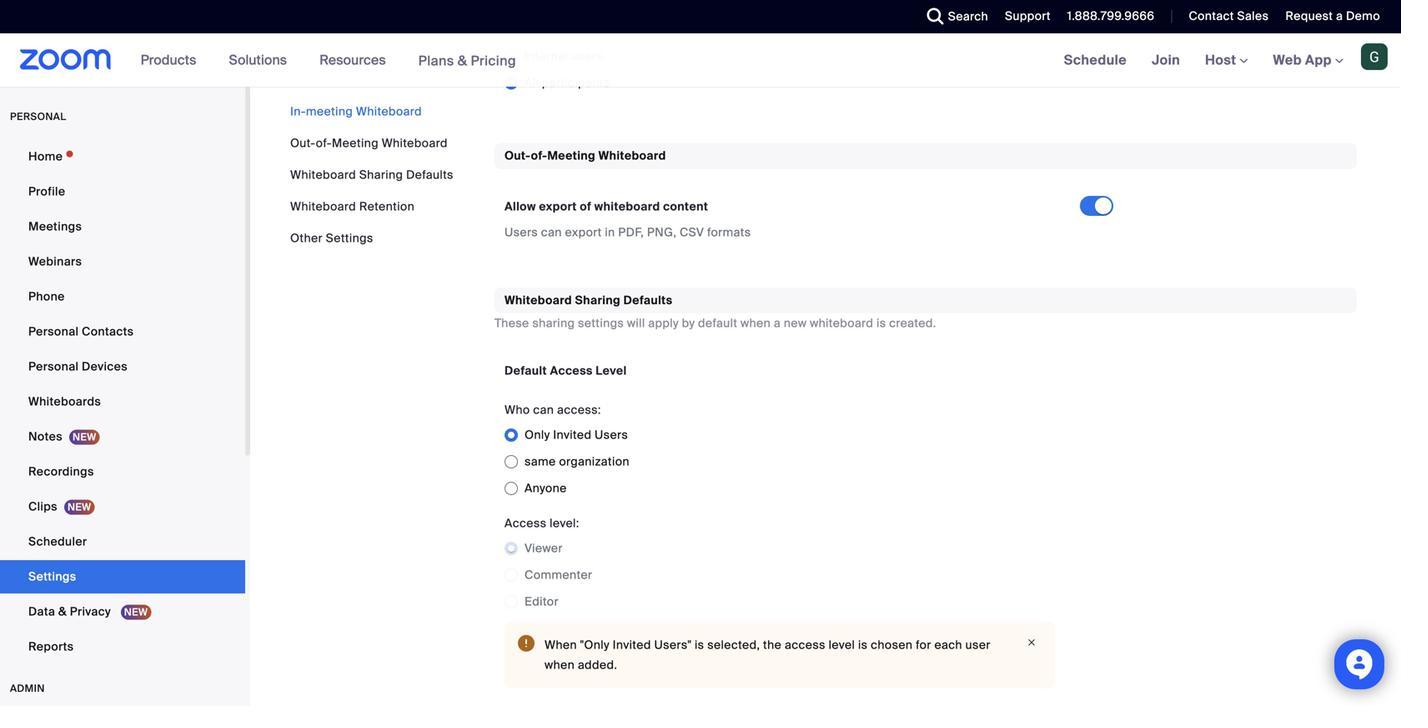 Task type: describe. For each thing, give the bounding box(es) containing it.
who
[[505, 403, 530, 418]]

access level: option group
[[505, 536, 1055, 616]]

pricing
[[471, 52, 516, 69]]

can for users
[[541, 225, 562, 240]]

in-meeting whiteboard
[[290, 104, 422, 119]]

settings inside personal menu menu
[[28, 569, 76, 585]]

in-meeting whiteboard link
[[290, 104, 422, 119]]

recordings
[[28, 464, 94, 480]]

phone
[[28, 289, 65, 304]]

whiteboard sharing defaults these sharing settings will apply by default when a new whiteboard is created.
[[495, 293, 936, 331]]

0 vertical spatial access
[[550, 363, 593, 379]]

close image
[[1022, 636, 1042, 651]]

warning image
[[518, 636, 535, 652]]

user
[[966, 638, 991, 653]]

settings link
[[0, 561, 245, 594]]

content
[[663, 199, 708, 214]]

data
[[28, 604, 55, 620]]

personal devices
[[28, 359, 128, 375]]

each
[[935, 638, 963, 653]]

users
[[571, 48, 603, 64]]

internal users
[[525, 48, 603, 64]]

0 horizontal spatial access
[[505, 516, 547, 532]]

only
[[525, 428, 550, 443]]

access:
[[557, 403, 601, 418]]

web app button
[[1273, 51, 1344, 69]]

created.
[[889, 316, 936, 331]]

whiteboard sharing defaults element
[[495, 288, 1357, 707]]

apply
[[648, 316, 679, 331]]

same
[[525, 454, 556, 470]]

reports
[[28, 639, 74, 655]]

clips
[[28, 499, 58, 515]]

host for host
[[1205, 51, 1240, 69]]

host for host only
[[525, 22, 552, 37]]

product information navigation
[[128, 33, 529, 88]]

notes
[[28, 429, 63, 445]]

when "only invited users" is selected, the access level is chosen for each user when added. alert
[[505, 622, 1055, 689]]

solutions
[[229, 51, 287, 69]]

support
[[1005, 8, 1051, 24]]

option group containing host only
[[505, 16, 1127, 96]]

who can access:
[[505, 403, 601, 418]]

personal for personal contacts
[[28, 324, 79, 340]]

other settings
[[290, 231, 373, 246]]

defaults for whiteboard sharing defaults these sharing settings will apply by default when a new whiteboard is created.
[[624, 293, 673, 308]]

reports link
[[0, 631, 245, 664]]

menu bar containing in-meeting whiteboard
[[290, 103, 454, 247]]

chosen
[[871, 638, 913, 653]]

webinars
[[28, 254, 82, 269]]

0 horizontal spatial whiteboard
[[595, 199, 660, 214]]

a inside the whiteboard sharing defaults these sharing settings will apply by default when a new whiteboard is created.
[[774, 316, 781, 331]]

data & privacy
[[28, 604, 114, 620]]

out-of-meeting whiteboard element
[[495, 143, 1357, 261]]

scheduler
[[28, 534, 87, 550]]

personal contacts
[[28, 324, 134, 340]]

whiteboard inside the whiteboard sharing defaults these sharing settings will apply by default when a new whiteboard is created.
[[810, 316, 874, 331]]

1 horizontal spatial out-
[[505, 148, 531, 163]]

will
[[627, 316, 645, 331]]

scheduler link
[[0, 526, 245, 559]]

profile picture image
[[1361, 43, 1388, 70]]

is inside the whiteboard sharing defaults these sharing settings will apply by default when a new whiteboard is created.
[[877, 316, 886, 331]]

whiteboard sharing defaults
[[290, 167, 454, 183]]

defaults for whiteboard sharing defaults
[[406, 167, 454, 183]]

search button
[[915, 0, 993, 33]]

personal for personal devices
[[28, 359, 79, 375]]

retention
[[359, 199, 415, 214]]

0 horizontal spatial is
[[695, 638, 704, 653]]

0 vertical spatial a
[[1336, 8, 1343, 24]]

0 vertical spatial export
[[539, 199, 577, 214]]

commenter
[[525, 568, 593, 583]]

host only
[[525, 22, 578, 37]]

sharing for whiteboard sharing defaults these sharing settings will apply by default when a new whiteboard is created.
[[575, 293, 621, 308]]

access
[[785, 638, 826, 653]]

contact sales
[[1189, 8, 1269, 24]]

whiteboard up other settings
[[290, 199, 356, 214]]

internal
[[525, 48, 568, 64]]

formats
[[707, 225, 751, 240]]

phone link
[[0, 280, 245, 314]]

0 horizontal spatial out-of-meeting whiteboard
[[290, 136, 448, 151]]

resources
[[320, 51, 386, 69]]

whiteboard sharing defaults link
[[290, 167, 454, 183]]

& for data
[[58, 604, 67, 620]]

1 vertical spatial export
[[565, 225, 602, 240]]

whiteboard up whiteboard retention link
[[290, 167, 356, 183]]

web app
[[1273, 51, 1332, 69]]

in-
[[290, 104, 306, 119]]

request
[[1286, 8, 1333, 24]]

in
[[605, 225, 615, 240]]

csv
[[680, 225, 704, 240]]

schedule link
[[1052, 33, 1140, 87]]

recordings link
[[0, 455, 245, 489]]

whiteboard up whiteboard sharing defaults
[[382, 136, 448, 151]]

devices
[[82, 359, 128, 375]]

profile
[[28, 184, 65, 199]]

these
[[495, 316, 529, 331]]

participants
[[542, 75, 610, 90]]

users inside who can access: option group
[[595, 428, 628, 443]]

added.
[[578, 658, 617, 673]]

by
[[682, 316, 695, 331]]

meetings
[[28, 219, 82, 234]]

0 horizontal spatial meeting
[[332, 136, 379, 151]]

pdf,
[[618, 225, 644, 240]]

whiteboard inside the whiteboard sharing defaults these sharing settings will apply by default when a new whiteboard is created.
[[505, 293, 572, 308]]

profile link
[[0, 175, 245, 209]]



Task type: locate. For each thing, give the bounding box(es) containing it.
web
[[1273, 51, 1302, 69]]

0 horizontal spatial a
[[774, 316, 781, 331]]

menu bar
[[290, 103, 454, 247]]

meeting up of on the left
[[547, 148, 596, 163]]

users up organization at the left of page
[[595, 428, 628, 443]]

0 horizontal spatial when
[[545, 658, 575, 673]]

is right "level"
[[858, 638, 868, 653]]

personal
[[10, 110, 66, 123]]

is
[[877, 316, 886, 331], [695, 638, 704, 653], [858, 638, 868, 653]]

selected,
[[708, 638, 760, 653]]

notes link
[[0, 420, 245, 454]]

1 horizontal spatial whiteboard
[[810, 316, 874, 331]]

anyone
[[525, 481, 567, 496]]

sharing up retention
[[359, 167, 403, 183]]

"only
[[580, 638, 610, 653]]

other settings link
[[290, 231, 373, 246]]

privacy
[[70, 604, 111, 620]]

invited down access:
[[553, 428, 592, 443]]

join link
[[1140, 33, 1193, 87]]

0 horizontal spatial defaults
[[406, 167, 454, 183]]

personal menu menu
[[0, 140, 245, 666]]

plans & pricing
[[418, 52, 516, 69]]

0 horizontal spatial invited
[[553, 428, 592, 443]]

1 horizontal spatial settings
[[326, 231, 373, 246]]

products button
[[141, 33, 204, 87]]

defaults up will
[[624, 293, 673, 308]]

when
[[741, 316, 771, 331], [545, 658, 575, 673]]

data & privacy link
[[0, 596, 245, 629]]

0 horizontal spatial settings
[[28, 569, 76, 585]]

schedule
[[1064, 51, 1127, 69]]

png,
[[647, 225, 677, 240]]

out-of-meeting whiteboard up whiteboard sharing defaults
[[290, 136, 448, 151]]

contacts
[[82, 324, 134, 340]]

users"
[[654, 638, 692, 653]]

personal devices link
[[0, 350, 245, 384]]

0 horizontal spatial out-
[[290, 136, 316, 151]]

of-
[[316, 136, 332, 151], [531, 148, 547, 163]]

0 horizontal spatial host
[[525, 22, 552, 37]]

out-of-meeting whiteboard up of on the left
[[505, 148, 666, 163]]

can
[[541, 225, 562, 240], [533, 403, 554, 418]]

access
[[550, 363, 593, 379], [505, 516, 547, 532]]

host button
[[1205, 51, 1248, 69]]

1 personal from the top
[[28, 324, 79, 340]]

invited
[[553, 428, 592, 443], [613, 638, 651, 653]]

0 vertical spatial host
[[525, 22, 552, 37]]

1 vertical spatial when
[[545, 658, 575, 673]]

sharing up settings
[[575, 293, 621, 308]]

users inside out-of-meeting whiteboard element
[[505, 225, 538, 240]]

1 horizontal spatial defaults
[[624, 293, 673, 308]]

level
[[829, 638, 855, 653]]

level
[[596, 363, 627, 379]]

can inside out-of-meeting whiteboard element
[[541, 225, 562, 240]]

1 vertical spatial users
[[595, 428, 628, 443]]

banner
[[0, 33, 1401, 88]]

users down allow
[[505, 225, 538, 240]]

0 vertical spatial whiteboard
[[595, 199, 660, 214]]

resources button
[[320, 33, 393, 87]]

home link
[[0, 140, 245, 174]]

& inside product information navigation
[[458, 52, 467, 69]]

whiteboard right new
[[810, 316, 874, 331]]

sharing
[[359, 167, 403, 183], [575, 293, 621, 308]]

admin
[[10, 682, 45, 695]]

banner containing products
[[0, 33, 1401, 88]]

zoom logo image
[[20, 49, 111, 70]]

sharing
[[532, 316, 575, 331]]

out- up allow
[[505, 148, 531, 163]]

of- up allow
[[531, 148, 547, 163]]

1 vertical spatial can
[[533, 403, 554, 418]]

2 horizontal spatial is
[[877, 316, 886, 331]]

0 vertical spatial &
[[458, 52, 467, 69]]

for
[[916, 638, 932, 653]]

whiteboard
[[356, 104, 422, 119], [382, 136, 448, 151], [599, 148, 666, 163], [290, 167, 356, 183], [290, 199, 356, 214], [505, 293, 572, 308]]

1 horizontal spatial meeting
[[547, 148, 596, 163]]

1 horizontal spatial &
[[458, 52, 467, 69]]

0 vertical spatial invited
[[553, 428, 592, 443]]

level:
[[550, 516, 579, 532]]

access level:
[[505, 516, 579, 532]]

0 vertical spatial settings
[[326, 231, 373, 246]]

settings down 'whiteboard retention'
[[326, 231, 373, 246]]

allow
[[505, 199, 536, 214]]

access left level
[[550, 363, 593, 379]]

host inside meetings navigation
[[1205, 51, 1240, 69]]

& for plans
[[458, 52, 467, 69]]

clips link
[[0, 490, 245, 524]]

1 horizontal spatial of-
[[531, 148, 547, 163]]

products
[[141, 51, 196, 69]]

1 vertical spatial personal
[[28, 359, 79, 375]]

1 horizontal spatial when
[[741, 316, 771, 331]]

personal
[[28, 324, 79, 340], [28, 359, 79, 375]]

can left in
[[541, 225, 562, 240]]

0 horizontal spatial of-
[[316, 136, 332, 151]]

when inside the whiteboard sharing defaults these sharing settings will apply by default when a new whiteboard is created.
[[741, 316, 771, 331]]

1 vertical spatial whiteboard
[[810, 316, 874, 331]]

0 vertical spatial personal
[[28, 324, 79, 340]]

invited right "only
[[613, 638, 651, 653]]

2 personal from the top
[[28, 359, 79, 375]]

meetings navigation
[[1052, 33, 1401, 88]]

defaults
[[406, 167, 454, 183], [624, 293, 673, 308]]

viewer
[[525, 541, 563, 557]]

settings
[[578, 316, 624, 331]]

1 horizontal spatial users
[[595, 428, 628, 443]]

& inside personal menu menu
[[58, 604, 67, 620]]

whiteboard retention
[[290, 199, 415, 214]]

1 vertical spatial &
[[58, 604, 67, 620]]

meeting down in-meeting whiteboard link
[[332, 136, 379, 151]]

1 vertical spatial invited
[[613, 638, 651, 653]]

webinars link
[[0, 245, 245, 279]]

other
[[290, 231, 323, 246]]

meetings link
[[0, 210, 245, 244]]

the
[[763, 638, 782, 653]]

a left new
[[774, 316, 781, 331]]

home
[[28, 149, 63, 164]]

app
[[1305, 51, 1332, 69]]

settings
[[326, 231, 373, 246], [28, 569, 76, 585]]

1 vertical spatial host
[[1205, 51, 1240, 69]]

meeting
[[332, 136, 379, 151], [547, 148, 596, 163]]

meeting inside out-of-meeting whiteboard element
[[547, 148, 596, 163]]

organization
[[559, 454, 630, 470]]

export left of on the left
[[539, 199, 577, 214]]

when "only invited users" is selected, the access level is chosen for each user when added.
[[545, 638, 991, 673]]

whiteboard retention link
[[290, 199, 415, 214]]

defaults inside the whiteboard sharing defaults these sharing settings will apply by default when a new whiteboard is created.
[[624, 293, 673, 308]]

1 horizontal spatial a
[[1336, 8, 1343, 24]]

host down the contact sales
[[1205, 51, 1240, 69]]

1 horizontal spatial is
[[858, 638, 868, 653]]

invited inside when "only invited users" is selected, the access level is chosen for each user when added.
[[613, 638, 651, 653]]

a
[[1336, 8, 1343, 24], [774, 316, 781, 331]]

1.888.799.9666 button
[[1055, 0, 1159, 33], [1068, 8, 1155, 24]]

0 horizontal spatial users
[[505, 225, 538, 240]]

whiteboard up the users can export in pdf, png, csv formats at top
[[595, 199, 660, 214]]

whiteboards
[[28, 394, 101, 410]]

default
[[698, 316, 738, 331]]

whiteboards link
[[0, 385, 245, 419]]

out-
[[290, 136, 316, 151], [505, 148, 531, 163]]

solutions button
[[229, 33, 295, 87]]

whiteboard up "sharing"
[[505, 293, 572, 308]]

allow export of whiteboard content
[[505, 199, 708, 214]]

same organization
[[525, 454, 630, 470]]

new
[[784, 316, 807, 331]]

can for who
[[533, 403, 554, 418]]

0 vertical spatial defaults
[[406, 167, 454, 183]]

when down the when
[[545, 658, 575, 673]]

1 horizontal spatial host
[[1205, 51, 1240, 69]]

all
[[525, 75, 539, 90]]

1 horizontal spatial invited
[[613, 638, 651, 653]]

1 vertical spatial defaults
[[624, 293, 673, 308]]

contact sales link
[[1177, 0, 1273, 33], [1189, 8, 1269, 24]]

whiteboard up out-of-meeting whiteboard link
[[356, 104, 422, 119]]

plans
[[418, 52, 454, 69]]

of
[[580, 199, 592, 214]]

invited inside who can access: option group
[[553, 428, 592, 443]]

1 horizontal spatial out-of-meeting whiteboard
[[505, 148, 666, 163]]

settings down scheduler
[[28, 569, 76, 585]]

out- down in-
[[290, 136, 316, 151]]

1 vertical spatial sharing
[[575, 293, 621, 308]]

0 vertical spatial users
[[505, 225, 538, 240]]

is right users"
[[695, 638, 704, 653]]

sharing inside the whiteboard sharing defaults these sharing settings will apply by default when a new whiteboard is created.
[[575, 293, 621, 308]]

defaults up retention
[[406, 167, 454, 183]]

can up only
[[533, 403, 554, 418]]

out-of-meeting whiteboard
[[290, 136, 448, 151], [505, 148, 666, 163]]

search
[[948, 9, 989, 24]]

whiteboard up allow export of whiteboard content
[[599, 148, 666, 163]]

of- down meeting
[[316, 136, 332, 151]]

personal down phone
[[28, 324, 79, 340]]

users
[[505, 225, 538, 240], [595, 428, 628, 443]]

access up viewer
[[505, 516, 547, 532]]

sales
[[1237, 8, 1269, 24]]

is left 'created.'
[[877, 316, 886, 331]]

contact
[[1189, 8, 1234, 24]]

0 horizontal spatial &
[[58, 604, 67, 620]]

& right plans
[[458, 52, 467, 69]]

host up the internal
[[525, 22, 552, 37]]

& right data
[[58, 604, 67, 620]]

personal contacts link
[[0, 315, 245, 349]]

default
[[505, 363, 547, 379]]

0 horizontal spatial sharing
[[359, 167, 403, 183]]

host inside option group
[[525, 22, 552, 37]]

1 horizontal spatial access
[[550, 363, 593, 379]]

can inside whiteboard sharing defaults element
[[533, 403, 554, 418]]

export down of on the left
[[565, 225, 602, 240]]

0 vertical spatial sharing
[[359, 167, 403, 183]]

1 vertical spatial a
[[774, 316, 781, 331]]

when right default
[[741, 316, 771, 331]]

sharing for whiteboard sharing defaults
[[359, 167, 403, 183]]

option group
[[505, 16, 1127, 96]]

who can access: option group
[[505, 422, 1055, 502]]

a left demo
[[1336, 8, 1343, 24]]

1 vertical spatial access
[[505, 516, 547, 532]]

0 vertical spatial can
[[541, 225, 562, 240]]

when
[[545, 638, 577, 653]]

personal up whiteboards
[[28, 359, 79, 375]]

when inside when "only invited users" is selected, the access level is chosen for each user when added.
[[545, 658, 575, 673]]

1 horizontal spatial sharing
[[575, 293, 621, 308]]

0 vertical spatial when
[[741, 316, 771, 331]]

out-of-meeting whiteboard link
[[290, 136, 448, 151]]

1 vertical spatial settings
[[28, 569, 76, 585]]



Task type: vqa. For each thing, say whether or not it's contained in the screenshot.
Invited in the When "Only Invited Users" is selected, the access level is chosen for each user when added.
yes



